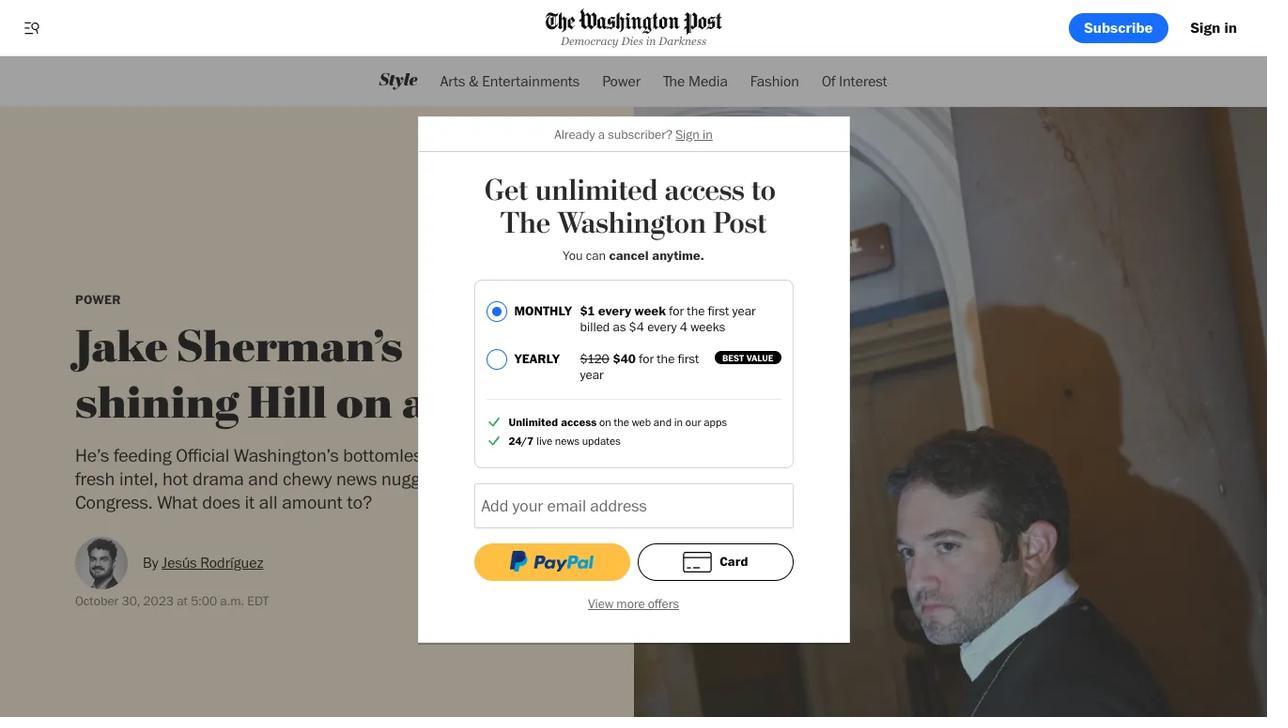 Task type: vqa. For each thing, say whether or not it's contained in the screenshot.
Tech
no



Task type: locate. For each thing, give the bounding box(es) containing it.
the washington post homepage. image
[[545, 9, 722, 35]]

in
[[1224, 18, 1237, 36], [646, 34, 656, 48], [703, 127, 713, 142], [674, 415, 683, 429]]

0 vertical spatial power link
[[602, 56, 641, 106]]

1 vertical spatial news
[[336, 467, 377, 490]]

1 horizontal spatial the
[[657, 351, 675, 366]]

0 horizontal spatial the
[[614, 415, 629, 429]]

0 vertical spatial and
[[654, 415, 672, 429]]

intel,
[[119, 467, 158, 490]]

0 vertical spatial year
[[732, 303, 756, 318]]

the media
[[663, 72, 728, 90]]

1 vertical spatial first
[[678, 351, 699, 366]]

on
[[336, 377, 393, 431], [599, 415, 611, 429]]

for inside he's feeding official washington's bottomless appetite for fresh intel, hot drama and chewy news nuggets from congress. what does it all amount to?
[[504, 444, 526, 466]]

and right web at the bottom of the page
[[654, 415, 672, 429]]

and up all
[[248, 467, 278, 490]]

unlimited
[[509, 415, 558, 429]]

$40
[[613, 351, 636, 366]]

1 horizontal spatial year
[[732, 303, 756, 318]]

congress.
[[75, 491, 153, 513]]

1 horizontal spatial power link
[[602, 56, 641, 106]]

0 horizontal spatial and
[[248, 467, 278, 490]]

week
[[635, 303, 666, 318]]

0 horizontal spatial year
[[580, 368, 604, 383]]

every down week
[[647, 320, 677, 335]]

1 vertical spatial year
[[580, 368, 604, 383]]

0 horizontal spatial news
[[336, 467, 377, 490]]

1 horizontal spatial power
[[602, 72, 641, 90]]

0 vertical spatial access
[[665, 173, 745, 209]]

subscribe
[[1084, 18, 1153, 36]]

yearly
[[514, 351, 560, 366]]

1 horizontal spatial access
[[665, 173, 745, 209]]

the left web at the bottom of the page
[[614, 415, 629, 429]]

paypal image
[[510, 551, 594, 572]]

a
[[598, 127, 605, 142], [402, 377, 427, 431]]

best
[[722, 352, 744, 363]]

2 vertical spatial the
[[614, 415, 629, 429]]

jesús rodríguez link
[[162, 554, 263, 572]]

1 vertical spatial sign
[[676, 127, 700, 142]]

of interest
[[822, 72, 887, 90]]

washington's
[[234, 444, 339, 466]]

sign right subscriber? at the top
[[676, 127, 700, 142]]

first
[[708, 303, 729, 318], [678, 351, 699, 366]]

4
[[680, 320, 688, 335]]

0 vertical spatial for
[[669, 303, 684, 318]]

sign in link
[[1176, 13, 1252, 43], [676, 127, 713, 142]]

first down 4
[[678, 351, 699, 366]]

sign
[[1191, 18, 1221, 36], [676, 127, 700, 142]]

more
[[617, 596, 645, 611]]

0 vertical spatial the
[[663, 72, 685, 90]]

power
[[602, 72, 641, 90], [75, 292, 121, 307]]

0 vertical spatial power
[[602, 72, 641, 90]]

the media link
[[663, 56, 728, 106]]

the left media
[[663, 72, 685, 90]]

tagline, democracy dies in darkness element
[[545, 34, 722, 48]]

of interest link
[[822, 56, 887, 106]]

web
[[632, 415, 651, 429]]

0 vertical spatial every
[[598, 303, 631, 318]]

power link
[[602, 56, 641, 106], [75, 292, 121, 307]]

year up best value
[[732, 303, 756, 318]]

0 vertical spatial the
[[687, 303, 705, 318]]

power link down dies at the top of page
[[602, 56, 641, 106]]

0 vertical spatial news
[[555, 434, 580, 448]]

arts & entertainments link
[[440, 56, 580, 106]]

first inside monthly $1 every week for the first year billed as $4 every 4 weeks
[[708, 303, 729, 318]]

1 horizontal spatial sign in link
[[1176, 13, 1252, 43]]

1 vertical spatial for
[[639, 351, 654, 366]]

1 horizontal spatial news
[[555, 434, 580, 448]]

1 vertical spatial access
[[561, 415, 597, 429]]

news up to?
[[336, 467, 377, 490]]

1 vertical spatial every
[[647, 320, 677, 335]]

does
[[202, 491, 240, 513]]

you
[[563, 248, 583, 263]]

for the first year
[[580, 351, 699, 383]]

a up bottomless
[[402, 377, 427, 431]]

2 horizontal spatial for
[[669, 303, 684, 318]]

our
[[686, 415, 701, 429]]

and
[[654, 415, 672, 429], [248, 467, 278, 490]]

0 horizontal spatial on
[[336, 377, 393, 431]]

$1
[[580, 303, 595, 318]]

1 horizontal spatial on
[[599, 415, 611, 429]]

for up 4
[[669, 303, 684, 318]]

1 horizontal spatial the
[[663, 72, 685, 90]]

the
[[687, 303, 705, 318], [657, 351, 675, 366], [614, 415, 629, 429]]

Email address email field
[[474, 484, 793, 529]]

arts
[[440, 72, 465, 90]]

0 horizontal spatial power
[[75, 292, 121, 307]]

nuggets
[[381, 467, 444, 490]]

0 vertical spatial first
[[708, 303, 729, 318]]

for right $40
[[639, 351, 654, 366]]

a inside jake sherman's shining hill on a city
[[402, 377, 427, 431]]

on up updates
[[599, 415, 611, 429]]

a right 'already'
[[598, 127, 605, 142]]

0 vertical spatial sign
[[1191, 18, 1221, 36]]

power for power link to the top
[[602, 72, 641, 90]]

1 vertical spatial sign in link
[[676, 127, 713, 142]]

0 horizontal spatial first
[[678, 351, 699, 366]]

0 horizontal spatial for
[[504, 444, 526, 466]]

amount
[[282, 491, 343, 513]]

billed
[[580, 320, 610, 335]]

washington
[[557, 206, 706, 243]]

power link up jake
[[75, 292, 121, 307]]

hill
[[248, 377, 327, 431]]

october 30, 2023 at 5:00 a.m. edt
[[75, 593, 269, 608]]

every up as
[[598, 303, 631, 318]]

by jesús rodríguez
[[143, 554, 263, 572]]

1 vertical spatial a
[[402, 377, 427, 431]]

sign in
[[1191, 18, 1237, 36]]

year inside for the first year
[[580, 368, 604, 383]]

1 vertical spatial the
[[500, 206, 550, 243]]

first up "weeks"
[[708, 303, 729, 318]]

rodríguez
[[200, 554, 263, 572]]

a.m.
[[220, 593, 244, 608]]

jake sherman's shining hill on a city
[[75, 321, 514, 431]]

0 horizontal spatial access
[[561, 415, 597, 429]]

2 vertical spatial for
[[504, 444, 526, 466]]

the inside monthly $1 every week for the first year billed as $4 every 4 weeks
[[687, 303, 705, 318]]

drama
[[193, 467, 244, 490]]

2 horizontal spatial the
[[687, 303, 705, 318]]

power down dies at the top of page
[[602, 72, 641, 90]]

access up 24/7 live news updates
[[561, 415, 597, 429]]

already
[[554, 127, 595, 142]]

1 horizontal spatial first
[[708, 303, 729, 318]]

fresh
[[75, 467, 115, 490]]

the up monthly
[[500, 206, 550, 243]]

on inside jake sherman's shining hill on a city
[[336, 377, 393, 431]]

the
[[663, 72, 685, 90], [500, 206, 550, 243]]

for
[[669, 303, 684, 318], [639, 351, 654, 366], [504, 444, 526, 466]]

1 horizontal spatial a
[[598, 127, 605, 142]]

0 horizontal spatial the
[[500, 206, 550, 243]]

sign right subscribe
[[1191, 18, 1221, 36]]

0 horizontal spatial a
[[402, 377, 427, 431]]

for left live
[[504, 444, 526, 466]]

and inside he's feeding official washington's bottomless appetite for fresh intel, hot drama and chewy news nuggets from congress. what does it all amount to?
[[248, 467, 278, 490]]

year down $120
[[580, 368, 604, 383]]

1 vertical spatial power
[[75, 292, 121, 307]]

on up bottomless
[[336, 377, 393, 431]]

media
[[689, 72, 728, 90]]

1 vertical spatial and
[[248, 467, 278, 490]]

1 vertical spatial the
[[657, 351, 675, 366]]

access left to
[[665, 173, 745, 209]]

power up jake
[[75, 292, 121, 307]]

1 horizontal spatial for
[[639, 351, 654, 366]]

1 horizontal spatial sign
[[1191, 18, 1221, 36]]

democracy
[[561, 34, 619, 48]]

primary element
[[0, 0, 1267, 56]]

view more offers
[[588, 596, 679, 611]]

every
[[598, 303, 631, 318], [647, 320, 677, 335]]

the inside the media link
[[663, 72, 685, 90]]

the right $40
[[657, 351, 675, 366]]

year
[[732, 303, 756, 318], [580, 368, 604, 383]]

the up "weeks"
[[687, 303, 705, 318]]

official
[[176, 444, 230, 466]]

news right live
[[555, 434, 580, 448]]

1 vertical spatial power link
[[75, 292, 121, 307]]

0 vertical spatial a
[[598, 127, 605, 142]]



Task type: describe. For each thing, give the bounding box(es) containing it.
0 horizontal spatial power link
[[75, 292, 121, 307]]

0 horizontal spatial sign in link
[[676, 127, 713, 142]]

he's
[[75, 444, 109, 466]]

unlimited
[[535, 173, 658, 209]]

to
[[752, 173, 776, 209]]

to?
[[347, 491, 372, 513]]

jesús
[[162, 554, 197, 572]]

october
[[75, 593, 119, 608]]

$120 $40
[[580, 351, 636, 366]]

weeks
[[691, 320, 725, 335]]

5:00
[[191, 593, 217, 608]]

24/7
[[509, 434, 534, 448]]

already a subscriber? sign in
[[554, 127, 713, 142]]

news inside he's feeding official washington's bottomless appetite for fresh intel, hot drama and chewy news nuggets from congress. what does it all amount to?
[[336, 467, 377, 490]]

it
[[245, 491, 255, 513]]

monthly $1 every week for the first year billed as $4 every 4 weeks
[[514, 303, 756, 335]]

what
[[157, 491, 198, 513]]

subscribe link
[[1069, 13, 1168, 43]]

dies
[[621, 34, 643, 48]]

of
[[822, 72, 836, 90]]

shining
[[75, 377, 238, 431]]

fashion
[[750, 72, 799, 90]]

appetite
[[435, 444, 500, 466]]

unlimited access on the web and in our apps
[[509, 415, 727, 429]]

by
[[143, 554, 158, 572]]

0 vertical spatial sign in link
[[1176, 13, 1252, 43]]

card
[[720, 554, 748, 569]]

view
[[588, 596, 613, 611]]

interest
[[839, 72, 887, 90]]

all
[[259, 491, 278, 513]]

30,
[[122, 593, 140, 608]]

access inside get unlimited access to the washington post you can cancel anytime.
[[665, 173, 745, 209]]

0 horizontal spatial sign
[[676, 127, 700, 142]]

view more offers link
[[418, 589, 849, 620]]

fashion link
[[750, 56, 799, 106]]

as
[[613, 320, 626, 335]]

anytime.
[[652, 248, 704, 263]]

the inside get unlimited access to the washington post you can cancel anytime.
[[500, 206, 550, 243]]

search and browse sections image
[[23, 18, 41, 37]]

arts & entertainments
[[440, 72, 580, 90]]

apps
[[704, 415, 727, 429]]

sherman's
[[177, 321, 403, 374]]

updates
[[582, 434, 621, 448]]

feeding
[[114, 444, 172, 466]]

democracy dies in darkness link
[[545, 9, 722, 48]]

$120
[[580, 351, 609, 366]]

city
[[437, 377, 514, 431]]

subscriber?
[[608, 127, 673, 142]]

&
[[469, 72, 479, 90]]

chewy
[[283, 467, 332, 490]]

power for leftmost power link
[[75, 292, 121, 307]]

post
[[713, 206, 767, 243]]

at
[[177, 593, 188, 608]]

for inside for the first year
[[639, 351, 654, 366]]

from
[[448, 467, 485, 490]]

monthly
[[514, 303, 572, 318]]

jake
[[75, 321, 168, 374]]

can
[[586, 248, 606, 263]]

the inside for the first year
[[657, 351, 675, 366]]

get unlimited access to the washington post you can cancel anytime.
[[484, 173, 783, 263]]

darkness
[[659, 34, 707, 48]]

first inside for the first year
[[678, 351, 699, 366]]

democracy dies in darkness
[[561, 34, 707, 48]]

offers
[[648, 596, 679, 611]]

value
[[746, 352, 774, 363]]

2023
[[143, 593, 174, 608]]

get
[[484, 173, 528, 209]]

1 horizontal spatial every
[[647, 320, 677, 335]]

he's feeding official washington's bottomless appetite for fresh intel, hot drama and chewy news nuggets from congress. what does it all amount to?
[[75, 444, 526, 513]]

for inside monthly $1 every week for the first year billed as $4 every 4 weeks
[[669, 303, 684, 318]]

edt
[[247, 593, 269, 608]]

24/7 live news updates
[[509, 434, 621, 448]]

0 horizontal spatial every
[[598, 303, 631, 318]]

cancel
[[609, 248, 649, 263]]

$4
[[629, 320, 644, 335]]

year inside monthly $1 every week for the first year billed as $4 every 4 weeks
[[732, 303, 756, 318]]

best value
[[722, 352, 774, 363]]

entertainments
[[482, 72, 580, 90]]

bottomless
[[343, 444, 431, 466]]

sign inside primary element
[[1191, 18, 1221, 36]]

1 horizontal spatial and
[[654, 415, 672, 429]]



